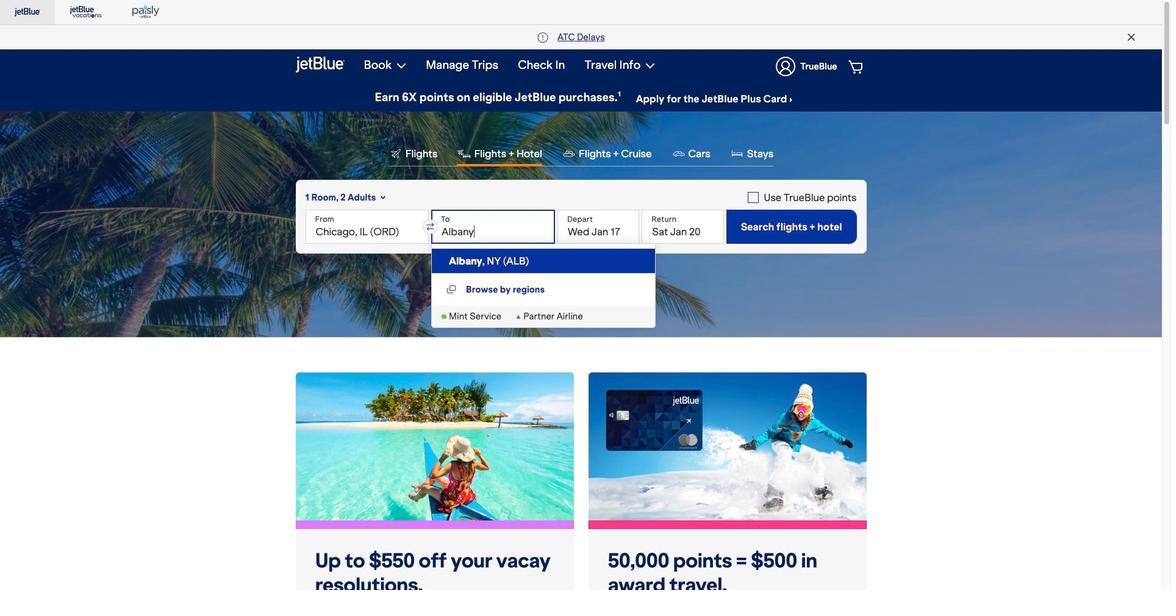 Task type: describe. For each thing, give the bounding box(es) containing it.
close image
[[1128, 34, 1135, 41]]

paisly by jetblue image
[[132, 5, 161, 20]]

jetblue vacations image
[[70, 5, 103, 20]]



Task type: locate. For each thing, give the bounding box(es) containing it.
None text field
[[305, 210, 429, 244]]

Depart Press DOWN ARROW key to select available dates field
[[558, 210, 640, 244]]

banner
[[0, 0, 1162, 112]]

None checkbox
[[748, 190, 857, 205]]

shopping cart (empty) image
[[849, 59, 865, 74]]

1 vertical spatial jetblue image
[[296, 55, 344, 74]]

list box
[[432, 244, 655, 273]]

navigation
[[354, 49, 867, 84]]

jetblue image
[[15, 5, 40, 20], [296, 55, 344, 74]]

None text field
[[431, 210, 555, 244]]

partner airline image
[[516, 315, 521, 319]]

1 horizontal spatial jetblue image
[[296, 55, 344, 74]]

0 horizontal spatial jetblue image
[[15, 5, 40, 20]]

mint image
[[442, 315, 447, 319], [442, 315, 447, 319]]

0 vertical spatial jetblue image
[[15, 5, 40, 20]]

partner airline image
[[516, 315, 521, 319]]

Return Press DOWN ARROW key to select available dates field
[[642, 210, 724, 244]]



Task type: vqa. For each thing, say whether or not it's contained in the screenshot.
the "JetBlue" image to the bottom
yes



